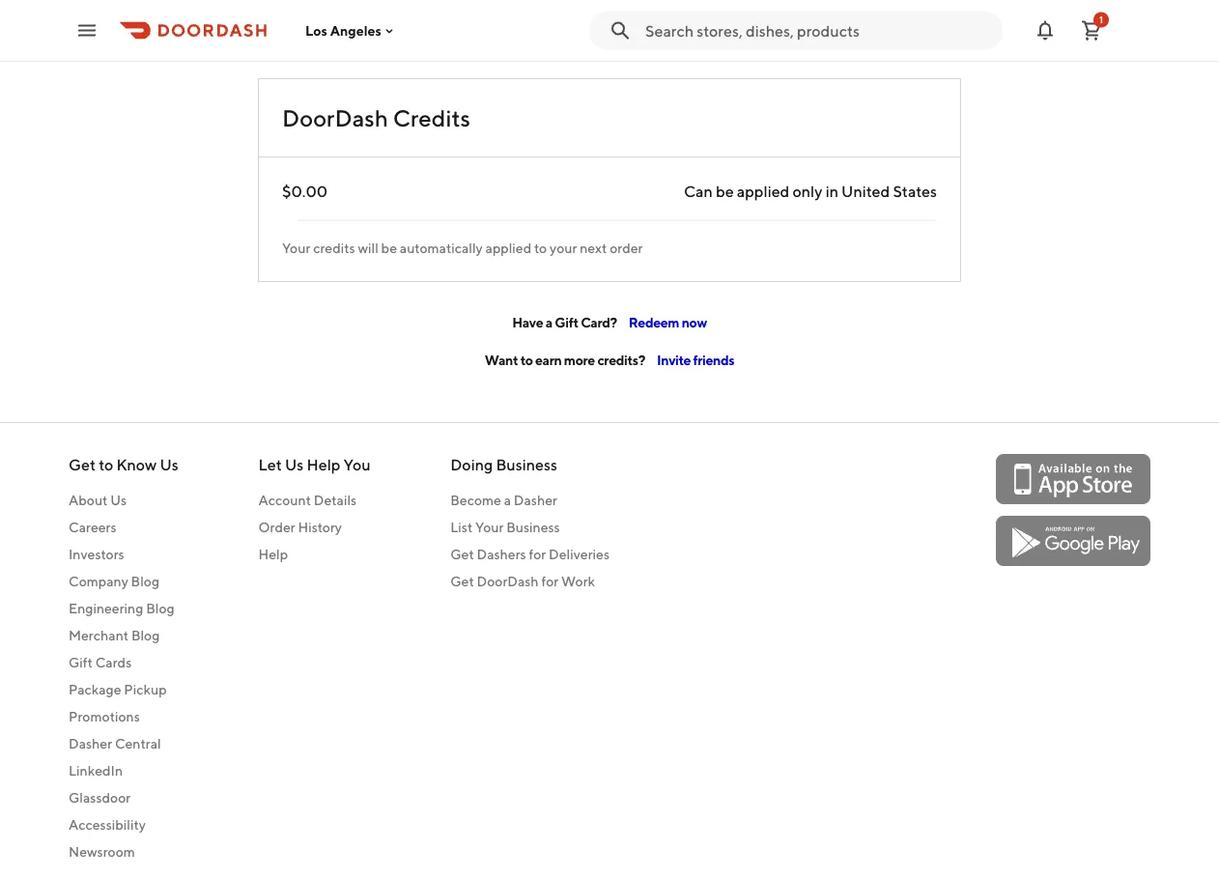 Task type: vqa. For each thing, say whether or not it's contained in the screenshot.
the leftmost a
yes



Task type: locate. For each thing, give the bounding box(es) containing it.
to left your
[[534, 240, 547, 256]]

dasher up the linkedin
[[69, 736, 112, 752]]

your
[[282, 240, 311, 256], [475, 519, 504, 535]]

angeles
[[330, 22, 382, 38]]

for inside get doordash for work link
[[542, 573, 559, 589]]

0 vertical spatial a
[[546, 315, 553, 330]]

1 vertical spatial dasher
[[69, 736, 112, 752]]

1 vertical spatial be
[[381, 240, 397, 256]]

merchant
[[69, 628, 129, 644]]

gift left card?
[[555, 315, 578, 330]]

business down become a dasher link
[[506, 519, 560, 535]]

be
[[716, 182, 734, 201], [381, 240, 397, 256]]

0 horizontal spatial a
[[504, 492, 511, 508]]

1 vertical spatial blog
[[146, 601, 175, 616]]

2 vertical spatial blog
[[131, 628, 160, 644]]

2 vertical spatial get
[[450, 573, 474, 589]]

1 horizontal spatial be
[[716, 182, 734, 201]]

us
[[160, 456, 179, 474], [285, 456, 304, 474], [110, 492, 127, 508]]

dasher central
[[69, 736, 161, 752]]

business
[[496, 456, 557, 474], [506, 519, 560, 535]]

a
[[546, 315, 553, 330], [504, 492, 511, 508]]

us right know in the bottom of the page
[[160, 456, 179, 474]]

a right have at the left of the page
[[546, 315, 553, 330]]

Store search: begin typing to search for stores available on DoorDash text field
[[645, 20, 991, 41]]

1 vertical spatial for
[[542, 573, 559, 589]]

1 horizontal spatial a
[[546, 315, 553, 330]]

1 horizontal spatial us
[[160, 456, 179, 474]]

0 vertical spatial your
[[282, 240, 311, 256]]

redeem
[[629, 315, 679, 330]]

gift cards
[[69, 655, 132, 671]]

to left know in the bottom of the page
[[99, 456, 113, 474]]

business up become a dasher link
[[496, 456, 557, 474]]

more
[[564, 352, 595, 368]]

order
[[610, 240, 643, 256]]

0 vertical spatial blog
[[131, 573, 160, 589]]

0 vertical spatial dasher
[[514, 492, 558, 508]]

a up list your business
[[504, 492, 511, 508]]

know
[[116, 456, 157, 474]]

1 vertical spatial your
[[475, 519, 504, 535]]

1 vertical spatial get
[[450, 546, 474, 562]]

will
[[358, 240, 379, 256]]

earn
[[535, 352, 562, 368]]

for for doordash
[[542, 573, 559, 589]]

1 horizontal spatial your
[[475, 519, 504, 535]]

get
[[69, 456, 96, 474], [450, 546, 474, 562], [450, 573, 474, 589]]

for
[[529, 546, 546, 562], [542, 573, 559, 589]]

be right can
[[716, 182, 734, 201]]

los angeles
[[305, 22, 382, 38]]

0 horizontal spatial your
[[282, 240, 311, 256]]

a for dasher
[[504, 492, 511, 508]]

1 vertical spatial applied
[[486, 240, 532, 256]]

1 horizontal spatial gift
[[555, 315, 578, 330]]

dasher up list your business link
[[514, 492, 558, 508]]

about us link
[[69, 491, 179, 510]]

gift up package
[[69, 655, 93, 671]]

about
[[69, 492, 108, 508]]

1 vertical spatial to
[[521, 352, 533, 368]]

help left you
[[307, 456, 341, 474]]

us inside about us link
[[110, 492, 127, 508]]

0 vertical spatial help
[[307, 456, 341, 474]]

0 horizontal spatial be
[[381, 240, 397, 256]]

get doordash for work
[[450, 573, 595, 589]]

package pickup link
[[69, 680, 179, 700]]

blog down engineering blog link
[[131, 628, 160, 644]]

applied
[[737, 182, 790, 201], [486, 240, 532, 256]]

help
[[307, 456, 341, 474], [258, 546, 288, 562]]

redeem now
[[629, 315, 707, 330]]

list
[[450, 519, 473, 535]]

redeem now link
[[629, 315, 707, 330]]

automatically
[[400, 240, 483, 256]]

blog for engineering blog
[[146, 601, 175, 616]]

order history link
[[258, 518, 371, 537]]

0 horizontal spatial applied
[[486, 240, 532, 256]]

blog down company blog link
[[146, 601, 175, 616]]

blog for company blog
[[131, 573, 160, 589]]

accessibility
[[69, 817, 146, 833]]

can be applied only in united states
[[684, 182, 937, 201]]

0 horizontal spatial help
[[258, 546, 288, 562]]

deliveries
[[549, 546, 610, 562]]

to
[[534, 240, 547, 256], [521, 352, 533, 368], [99, 456, 113, 474]]

engineering blog
[[69, 601, 175, 616]]

1 vertical spatial doordash
[[477, 573, 539, 589]]

your left credits
[[282, 240, 311, 256]]

your
[[550, 240, 577, 256]]

2 horizontal spatial to
[[534, 240, 547, 256]]

account details link
[[258, 491, 371, 510]]

blog down the investors link
[[131, 573, 160, 589]]

become
[[450, 492, 501, 508]]

have
[[512, 315, 543, 330]]

1 vertical spatial a
[[504, 492, 511, 508]]

0 vertical spatial applied
[[737, 182, 790, 201]]

applied left only
[[737, 182, 790, 201]]

to for us
[[99, 456, 113, 474]]

pickup
[[124, 682, 167, 698]]

doordash
[[282, 104, 388, 131], [477, 573, 539, 589]]

help down order
[[258, 546, 288, 562]]

get for get to know us
[[69, 456, 96, 474]]

dasher
[[514, 492, 558, 508], [69, 736, 112, 752]]

invite friends
[[657, 352, 735, 368]]

1 horizontal spatial to
[[521, 352, 533, 368]]

become a dasher link
[[450, 491, 610, 510]]

doordash up $0.00
[[282, 104, 388, 131]]

for inside the get dashers for deliveries link
[[529, 546, 546, 562]]

2 horizontal spatial us
[[285, 456, 304, 474]]

0 horizontal spatial doordash
[[282, 104, 388, 131]]

gift cards link
[[69, 653, 179, 673]]

0 horizontal spatial to
[[99, 456, 113, 474]]

los angeles button
[[305, 22, 397, 38]]

glassdoor
[[69, 790, 131, 806]]

gift
[[555, 315, 578, 330], [69, 655, 93, 671]]

us right let
[[285, 456, 304, 474]]

doing business
[[450, 456, 557, 474]]

doordash down dashers
[[477, 573, 539, 589]]

0 vertical spatial get
[[69, 456, 96, 474]]

us up careers link
[[110, 492, 127, 508]]

be right the will
[[381, 240, 397, 256]]

promotions
[[69, 709, 140, 725]]

only
[[793, 182, 823, 201]]

for left work
[[542, 573, 559, 589]]

card?
[[581, 315, 617, 330]]

0 vertical spatial for
[[529, 546, 546, 562]]

0 horizontal spatial us
[[110, 492, 127, 508]]

doing
[[450, 456, 493, 474]]

0 horizontal spatial dasher
[[69, 736, 112, 752]]

to left earn
[[521, 352, 533, 368]]

1 vertical spatial help
[[258, 546, 288, 562]]

2 vertical spatial to
[[99, 456, 113, 474]]

about us
[[69, 492, 127, 508]]

1 horizontal spatial applied
[[737, 182, 790, 201]]

investors link
[[69, 545, 179, 564]]

list your business
[[450, 519, 560, 535]]

1 vertical spatial gift
[[69, 655, 93, 671]]

get for get doordash for work
[[450, 573, 474, 589]]

let
[[258, 456, 282, 474]]

your credits will be automatically applied to your next order
[[282, 240, 643, 256]]

central
[[115, 736, 161, 752]]

states
[[893, 182, 937, 201]]

0 vertical spatial to
[[534, 240, 547, 256]]

applied left your
[[486, 240, 532, 256]]

for down list your business link
[[529, 546, 546, 562]]

0 vertical spatial doordash
[[282, 104, 388, 131]]

1 horizontal spatial dasher
[[514, 492, 558, 508]]

your right list
[[475, 519, 504, 535]]

careers
[[69, 519, 116, 535]]



Task type: describe. For each thing, give the bounding box(es) containing it.
los
[[305, 22, 327, 38]]

order
[[258, 519, 295, 535]]

work
[[561, 573, 595, 589]]

careers link
[[69, 518, 179, 537]]

now
[[682, 315, 707, 330]]

details
[[314, 492, 357, 508]]

next
[[580, 240, 607, 256]]

blog for merchant blog
[[131, 628, 160, 644]]

dashers
[[477, 546, 526, 562]]

engineering
[[69, 601, 143, 616]]

open menu image
[[75, 19, 99, 42]]

credits?
[[598, 352, 645, 368]]

friends
[[693, 352, 735, 368]]

order history
[[258, 519, 342, 535]]

1 vertical spatial business
[[506, 519, 560, 535]]

linkedin link
[[69, 761, 179, 781]]

0 horizontal spatial gift
[[69, 655, 93, 671]]

1 items, open order cart image
[[1080, 19, 1104, 42]]

newsroom
[[69, 844, 135, 860]]

accessibility link
[[69, 816, 179, 835]]

linkedin
[[69, 763, 123, 779]]

engineering blog link
[[69, 599, 179, 618]]

$0.00
[[282, 182, 328, 201]]

want to earn more credits?
[[485, 352, 645, 368]]

0 vertical spatial business
[[496, 456, 557, 474]]

notification bell image
[[1034, 19, 1057, 42]]

1 horizontal spatial help
[[307, 456, 341, 474]]

glassdoor link
[[69, 788, 179, 808]]

newsroom link
[[69, 843, 179, 862]]

package
[[69, 682, 121, 698]]

1
[[1100, 14, 1104, 25]]

invite
[[657, 352, 691, 368]]

get to know us
[[69, 456, 179, 474]]

a for gift
[[546, 315, 553, 330]]

get dashers for deliveries link
[[450, 545, 610, 564]]

company blog link
[[69, 572, 179, 591]]

1 button
[[1073, 11, 1111, 50]]

0 vertical spatial be
[[716, 182, 734, 201]]

dasher central link
[[69, 734, 179, 754]]

package pickup
[[69, 682, 167, 698]]

dasher inside become a dasher link
[[514, 492, 558, 508]]

become a dasher
[[450, 492, 558, 508]]

can
[[684, 182, 713, 201]]

us for let us help you
[[285, 456, 304, 474]]

you
[[344, 456, 371, 474]]

us for about us
[[110, 492, 127, 508]]

company
[[69, 573, 128, 589]]

1 horizontal spatial doordash
[[477, 573, 539, 589]]

promotions link
[[69, 707, 179, 727]]

for for dashers
[[529, 546, 546, 562]]

doordash credits
[[282, 104, 471, 131]]

help inside the help link
[[258, 546, 288, 562]]

investors
[[69, 546, 124, 562]]

get for get dashers for deliveries
[[450, 546, 474, 562]]

account details
[[258, 492, 357, 508]]

account
[[258, 492, 311, 508]]

credits
[[393, 104, 471, 131]]

let us help you
[[258, 456, 371, 474]]

have a gift card?
[[512, 315, 617, 330]]

invite friends link
[[657, 352, 735, 368]]

0 vertical spatial gift
[[555, 315, 578, 330]]

help link
[[258, 545, 371, 564]]

get dashers for deliveries
[[450, 546, 610, 562]]

cards
[[95, 655, 132, 671]]

want
[[485, 352, 518, 368]]

merchant blog
[[69, 628, 160, 644]]

in
[[826, 182, 839, 201]]

history
[[298, 519, 342, 535]]

merchant blog link
[[69, 626, 179, 645]]

credits
[[313, 240, 355, 256]]

get doordash for work link
[[450, 572, 610, 591]]

united
[[842, 182, 890, 201]]

to for more
[[521, 352, 533, 368]]

list your business link
[[450, 518, 610, 537]]

dasher inside dasher central link
[[69, 736, 112, 752]]

company blog
[[69, 573, 160, 589]]



